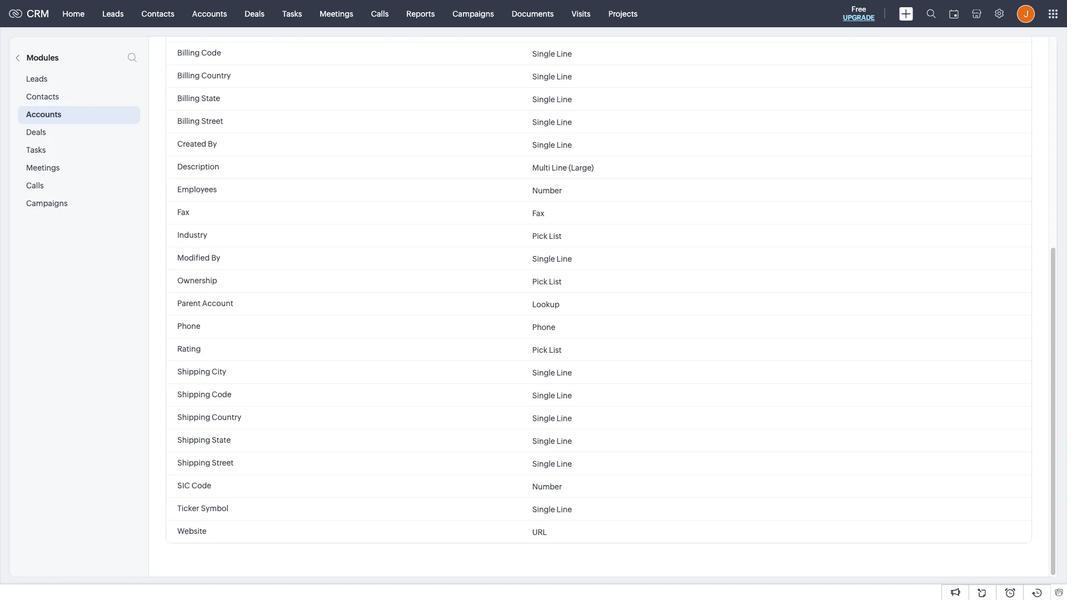 Task type: locate. For each thing, give the bounding box(es) containing it.
pick list for rating
[[533, 346, 562, 354]]

billing up billing state on the top left
[[177, 71, 200, 80]]

1 pick from the top
[[533, 232, 548, 240]]

symbol
[[201, 504, 229, 513]]

0 vertical spatial accounts
[[192, 9, 227, 18]]

pick list for ownership
[[533, 277, 562, 286]]

single
[[533, 26, 555, 35], [533, 49, 555, 58], [533, 72, 555, 81], [533, 95, 555, 104], [533, 118, 555, 127], [533, 140, 555, 149], [533, 254, 555, 263], [533, 368, 555, 377], [533, 391, 555, 400], [533, 414, 555, 423], [533, 437, 555, 446], [533, 460, 555, 468], [533, 505, 555, 514]]

crm link
[[9, 8, 49, 19]]

1 vertical spatial meetings
[[26, 163, 60, 172]]

2 list from the top
[[549, 277, 562, 286]]

10 single from the top
[[533, 414, 555, 423]]

2 pick from the top
[[533, 277, 548, 286]]

create menu image
[[900, 7, 914, 20]]

9 single from the top
[[533, 391, 555, 400]]

line for description
[[552, 163, 567, 172]]

0 horizontal spatial calls
[[26, 181, 44, 190]]

0 horizontal spatial contacts
[[26, 92, 59, 101]]

0 vertical spatial meetings
[[320, 9, 353, 18]]

single line
[[533, 26, 572, 35], [533, 49, 572, 58], [533, 72, 572, 81], [533, 95, 572, 104], [533, 118, 572, 127], [533, 140, 572, 149], [533, 254, 572, 263], [533, 368, 572, 377], [533, 391, 572, 400], [533, 414, 572, 423], [533, 437, 572, 446], [533, 460, 572, 468], [533, 505, 572, 514]]

accounts
[[192, 9, 227, 18], [26, 110, 61, 119]]

4 shipping from the top
[[177, 436, 210, 445]]

0 vertical spatial tasks
[[282, 9, 302, 18]]

campaigns link
[[444, 0, 503, 27]]

1 billing from the top
[[177, 48, 200, 57]]

2 single from the top
[[533, 49, 555, 58]]

4 billing from the top
[[177, 117, 200, 126]]

single for billing street
[[533, 118, 555, 127]]

accounts link
[[183, 0, 236, 27]]

code right sic
[[192, 482, 211, 490]]

shipping for shipping city
[[177, 368, 210, 376]]

phone
[[177, 322, 201, 331], [533, 323, 556, 332]]

1 number from the top
[[533, 186, 562, 195]]

pick list
[[533, 232, 562, 240], [533, 277, 562, 286], [533, 346, 562, 354]]

country
[[201, 71, 231, 80], [212, 413, 241, 422]]

1 pick list from the top
[[533, 232, 562, 240]]

single for billing code
[[533, 49, 555, 58]]

projects
[[609, 9, 638, 18]]

0 horizontal spatial tasks
[[26, 146, 46, 155]]

1 horizontal spatial accounts
[[192, 9, 227, 18]]

list for ownership
[[549, 277, 562, 286]]

0 vertical spatial campaigns
[[453, 9, 494, 18]]

line for ticker symbol
[[557, 505, 572, 514]]

shipping for shipping code
[[177, 390, 210, 399]]

crm
[[27, 8, 49, 19]]

meetings
[[320, 9, 353, 18], [26, 163, 60, 172]]

2 vertical spatial pick
[[533, 346, 548, 354]]

1 horizontal spatial fax
[[533, 209, 545, 218]]

1 vertical spatial contacts
[[26, 92, 59, 101]]

2 number from the top
[[533, 482, 562, 491]]

leads
[[102, 9, 124, 18], [26, 75, 48, 83]]

modules
[[27, 53, 59, 62]]

list
[[549, 232, 562, 240], [549, 277, 562, 286], [549, 346, 562, 354]]

1 single line from the top
[[533, 26, 572, 35]]

1 vertical spatial list
[[549, 277, 562, 286]]

11 single from the top
[[533, 437, 555, 446]]

documents
[[512, 9, 554, 18]]

ticker
[[177, 504, 199, 513]]

sic
[[177, 482, 190, 490]]

contacts right leads link
[[142, 9, 175, 18]]

13 single line from the top
[[533, 505, 572, 514]]

0 vertical spatial contacts
[[142, 9, 175, 18]]

single for shipping code
[[533, 391, 555, 400]]

2 vertical spatial pick list
[[533, 346, 562, 354]]

0 horizontal spatial deals
[[26, 128, 46, 137]]

single line for created by
[[533, 140, 572, 149]]

3 list from the top
[[549, 346, 562, 354]]

12 single from the top
[[533, 460, 555, 468]]

1 vertical spatial campaigns
[[26, 199, 68, 208]]

ownership
[[177, 276, 217, 285]]

pick
[[533, 232, 548, 240], [533, 277, 548, 286], [533, 346, 548, 354]]

shipping for shipping country
[[177, 413, 210, 422]]

code down city
[[212, 390, 232, 399]]

pick list for industry
[[533, 232, 562, 240]]

leads right home link
[[102, 9, 124, 18]]

0 vertical spatial calls
[[371, 9, 389, 18]]

8 single from the top
[[533, 368, 555, 377]]

shipping down shipping city
[[177, 390, 210, 399]]

number up url on the bottom
[[533, 482, 562, 491]]

fax
[[177, 208, 190, 217], [533, 209, 545, 218]]

by
[[208, 140, 217, 148], [211, 254, 220, 262]]

shipping up the shipping state
[[177, 413, 210, 422]]

code up billing country
[[201, 48, 221, 57]]

billing for billing street
[[177, 117, 200, 126]]

single for shipping state
[[533, 437, 555, 446]]

profile element
[[1011, 0, 1042, 27]]

state for billing state
[[201, 94, 220, 103]]

by right modified
[[211, 254, 220, 262]]

contacts down modules
[[26, 92, 59, 101]]

tasks
[[282, 9, 302, 18], [26, 146, 46, 155]]

0 vertical spatial pick list
[[533, 232, 562, 240]]

single line for shipping state
[[533, 437, 572, 446]]

1 horizontal spatial campaigns
[[453, 9, 494, 18]]

country for shipping country
[[212, 413, 241, 422]]

0 vertical spatial street
[[201, 117, 223, 126]]

street
[[201, 117, 223, 126], [212, 459, 234, 468]]

1 vertical spatial by
[[211, 254, 220, 262]]

by for created by
[[208, 140, 217, 148]]

number down multi
[[533, 186, 562, 195]]

2 vertical spatial code
[[192, 482, 211, 490]]

calls
[[371, 9, 389, 18], [26, 181, 44, 190]]

industry
[[177, 231, 207, 240]]

number for sic code
[[533, 482, 562, 491]]

1 horizontal spatial contacts
[[142, 9, 175, 18]]

billing
[[177, 48, 200, 57], [177, 71, 200, 80], [177, 94, 200, 103], [177, 117, 200, 126]]

0 vertical spatial number
[[533, 186, 562, 195]]

3 shipping from the top
[[177, 413, 210, 422]]

parent account
[[177, 299, 233, 308]]

1 vertical spatial leads
[[26, 75, 48, 83]]

12 single line from the top
[[533, 460, 572, 468]]

0 vertical spatial list
[[549, 232, 562, 240]]

2 billing from the top
[[177, 71, 200, 80]]

line for shipping state
[[557, 437, 572, 446]]

home link
[[54, 0, 93, 27]]

country down the billing code
[[201, 71, 231, 80]]

2 shipping from the top
[[177, 390, 210, 399]]

1 vertical spatial accounts
[[26, 110, 61, 119]]

0 vertical spatial country
[[201, 71, 231, 80]]

2 single line from the top
[[533, 49, 572, 58]]

single line for billing state
[[533, 95, 572, 104]]

0 vertical spatial code
[[201, 48, 221, 57]]

8 single line from the top
[[533, 368, 572, 377]]

0 horizontal spatial accounts
[[26, 110, 61, 119]]

1 list from the top
[[549, 232, 562, 240]]

line for billing state
[[557, 95, 572, 104]]

url
[[533, 528, 547, 537]]

deals
[[245, 9, 265, 18], [26, 128, 46, 137]]

street down billing state on the top left
[[201, 117, 223, 126]]

modified by
[[177, 254, 220, 262]]

1 horizontal spatial deals
[[245, 9, 265, 18]]

5 single line from the top
[[533, 118, 572, 127]]

shipping up shipping street
[[177, 436, 210, 445]]

1 shipping from the top
[[177, 368, 210, 376]]

free upgrade
[[843, 5, 875, 22]]

0 vertical spatial state
[[201, 94, 220, 103]]

0 vertical spatial by
[[208, 140, 217, 148]]

billing up the billing street
[[177, 94, 200, 103]]

4 single from the top
[[533, 95, 555, 104]]

0 horizontal spatial leads
[[26, 75, 48, 83]]

shipping down the rating
[[177, 368, 210, 376]]

2 pick list from the top
[[533, 277, 562, 286]]

single line for shipping country
[[533, 414, 572, 423]]

contacts link
[[133, 0, 183, 27]]

shipping up sic code
[[177, 459, 210, 468]]

1 vertical spatial tasks
[[26, 146, 46, 155]]

account
[[202, 299, 233, 308]]

1 vertical spatial number
[[533, 482, 562, 491]]

visits
[[572, 9, 591, 18]]

pick for ownership
[[533, 277, 548, 286]]

line
[[557, 26, 572, 35], [557, 49, 572, 58], [557, 72, 572, 81], [557, 95, 572, 104], [557, 118, 572, 127], [557, 140, 572, 149], [552, 163, 567, 172], [557, 254, 572, 263], [557, 368, 572, 377], [557, 391, 572, 400], [557, 414, 572, 423], [557, 437, 572, 446], [557, 460, 572, 468], [557, 505, 572, 514]]

1 vertical spatial code
[[212, 390, 232, 399]]

phone down parent
[[177, 322, 201, 331]]

13 single from the top
[[533, 505, 555, 514]]

1 vertical spatial calls
[[26, 181, 44, 190]]

1 vertical spatial country
[[212, 413, 241, 422]]

1 vertical spatial state
[[212, 436, 231, 445]]

leads down modules
[[26, 75, 48, 83]]

5 shipping from the top
[[177, 459, 210, 468]]

state
[[201, 94, 220, 103], [212, 436, 231, 445]]

1 vertical spatial pick list
[[533, 277, 562, 286]]

contacts
[[142, 9, 175, 18], [26, 92, 59, 101]]

country down shipping code
[[212, 413, 241, 422]]

1 vertical spatial pick
[[533, 277, 548, 286]]

line for billing code
[[557, 49, 572, 58]]

fax down multi
[[533, 209, 545, 218]]

tasks link
[[274, 0, 311, 27]]

1 horizontal spatial leads
[[102, 9, 124, 18]]

6 single from the top
[[533, 140, 555, 149]]

website
[[177, 527, 207, 536]]

11 single line from the top
[[533, 437, 572, 446]]

billing for billing state
[[177, 94, 200, 103]]

by right created
[[208, 140, 217, 148]]

shipping
[[177, 368, 210, 376], [177, 390, 210, 399], [177, 413, 210, 422], [177, 436, 210, 445], [177, 459, 210, 468]]

7 single line from the top
[[533, 254, 572, 263]]

3 pick from the top
[[533, 346, 548, 354]]

3 single line from the top
[[533, 72, 572, 81]]

1 vertical spatial street
[[212, 459, 234, 468]]

10 single line from the top
[[533, 414, 572, 423]]

2 vertical spatial list
[[549, 346, 562, 354]]

code
[[201, 48, 221, 57], [212, 390, 232, 399], [192, 482, 211, 490]]

line for shipping code
[[557, 391, 572, 400]]

billing up billing country
[[177, 48, 200, 57]]

7 single from the top
[[533, 254, 555, 263]]

city
[[212, 368, 226, 376]]

5 single from the top
[[533, 118, 555, 127]]

3 single from the top
[[533, 72, 555, 81]]

shipping city
[[177, 368, 226, 376]]

0 vertical spatial leads
[[102, 9, 124, 18]]

6 single line from the top
[[533, 140, 572, 149]]

phone down the lookup
[[533, 323, 556, 332]]

0 horizontal spatial fax
[[177, 208, 190, 217]]

pick for rating
[[533, 346, 548, 354]]

3 billing from the top
[[177, 94, 200, 103]]

single for modified by
[[533, 254, 555, 263]]

state down billing country
[[201, 94, 220, 103]]

street down the shipping state
[[212, 459, 234, 468]]

4 single line from the top
[[533, 95, 572, 104]]

campaigns
[[453, 9, 494, 18], [26, 199, 68, 208]]

lookup
[[533, 300, 560, 309]]

single for billing country
[[533, 72, 555, 81]]

single for shipping street
[[533, 460, 555, 468]]

fax up the industry
[[177, 208, 190, 217]]

3 pick list from the top
[[533, 346, 562, 354]]

0 vertical spatial pick
[[533, 232, 548, 240]]

billing up created
[[177, 117, 200, 126]]

9 single line from the top
[[533, 391, 572, 400]]

state down shipping country
[[212, 436, 231, 445]]

meetings link
[[311, 0, 362, 27]]

number
[[533, 186, 562, 195], [533, 482, 562, 491]]



Task type: describe. For each thing, give the bounding box(es) containing it.
by for modified by
[[211, 254, 220, 262]]

billing country
[[177, 71, 231, 80]]

single for shipping city
[[533, 368, 555, 377]]

pick for industry
[[533, 232, 548, 240]]

description
[[177, 162, 219, 171]]

ticker symbol
[[177, 504, 229, 513]]

documents link
[[503, 0, 563, 27]]

1 horizontal spatial calls
[[371, 9, 389, 18]]

street for billing street
[[201, 117, 223, 126]]

visits link
[[563, 0, 600, 27]]

0 horizontal spatial campaigns
[[26, 199, 68, 208]]

shipping code
[[177, 390, 232, 399]]

parent
[[177, 299, 201, 308]]

single line for shipping street
[[533, 460, 572, 468]]

leads inside leads link
[[102, 9, 124, 18]]

created
[[177, 140, 206, 148]]

line for billing street
[[557, 118, 572, 127]]

shipping street
[[177, 459, 234, 468]]

leads link
[[93, 0, 133, 27]]

single for billing state
[[533, 95, 555, 104]]

rating
[[177, 345, 201, 354]]

number for employees
[[533, 186, 562, 195]]

shipping for shipping street
[[177, 459, 210, 468]]

(large)
[[569, 163, 594, 172]]

code for sic code
[[192, 482, 211, 490]]

single line for shipping code
[[533, 391, 572, 400]]

billing for billing code
[[177, 48, 200, 57]]

home
[[63, 9, 85, 18]]

single line for shipping city
[[533, 368, 572, 377]]

single line for billing code
[[533, 49, 572, 58]]

list for industry
[[549, 232, 562, 240]]

billing code
[[177, 48, 221, 57]]

created by
[[177, 140, 217, 148]]

code for shipping code
[[212, 390, 232, 399]]

street for shipping street
[[212, 459, 234, 468]]

1 horizontal spatial tasks
[[282, 9, 302, 18]]

multi
[[533, 163, 550, 172]]

billing state
[[177, 94, 220, 103]]

profile image
[[1018, 5, 1035, 23]]

upgrade
[[843, 14, 875, 22]]

single for ticker symbol
[[533, 505, 555, 514]]

create menu element
[[893, 0, 920, 27]]

shipping country
[[177, 413, 241, 422]]

code for billing code
[[201, 48, 221, 57]]

0 horizontal spatial meetings
[[26, 163, 60, 172]]

single for created by
[[533, 140, 555, 149]]

sic code
[[177, 482, 211, 490]]

single line for billing country
[[533, 72, 572, 81]]

calls link
[[362, 0, 398, 27]]

line for shipping street
[[557, 460, 572, 468]]

1 horizontal spatial phone
[[533, 323, 556, 332]]

line for shipping city
[[557, 368, 572, 377]]

single for shipping country
[[533, 414, 555, 423]]

employees
[[177, 185, 217, 194]]

calendar image
[[950, 9, 959, 18]]

state for shipping state
[[212, 436, 231, 445]]

1 single from the top
[[533, 26, 555, 35]]

reports link
[[398, 0, 444, 27]]

line for shipping country
[[557, 414, 572, 423]]

list for rating
[[549, 346, 562, 354]]

single line for billing street
[[533, 118, 572, 127]]

projects link
[[600, 0, 647, 27]]

modified
[[177, 254, 210, 262]]

country for billing country
[[201, 71, 231, 80]]

billing street
[[177, 117, 223, 126]]

single line for ticker symbol
[[533, 505, 572, 514]]

deals link
[[236, 0, 274, 27]]

billing for billing country
[[177, 71, 200, 80]]

reports
[[407, 9, 435, 18]]

shipping for shipping state
[[177, 436, 210, 445]]

1 vertical spatial deals
[[26, 128, 46, 137]]

line for created by
[[557, 140, 572, 149]]

shipping state
[[177, 436, 231, 445]]

single line for modified by
[[533, 254, 572, 263]]

line for modified by
[[557, 254, 572, 263]]

1 horizontal spatial meetings
[[320, 9, 353, 18]]

search element
[[920, 0, 943, 27]]

search image
[[927, 9, 936, 18]]

line for billing country
[[557, 72, 572, 81]]

0 horizontal spatial phone
[[177, 322, 201, 331]]

0 vertical spatial deals
[[245, 9, 265, 18]]

campaigns inside campaigns link
[[453, 9, 494, 18]]

free
[[852, 5, 867, 13]]

multi line (large)
[[533, 163, 594, 172]]



Task type: vqa. For each thing, say whether or not it's contained in the screenshot.
rating
yes



